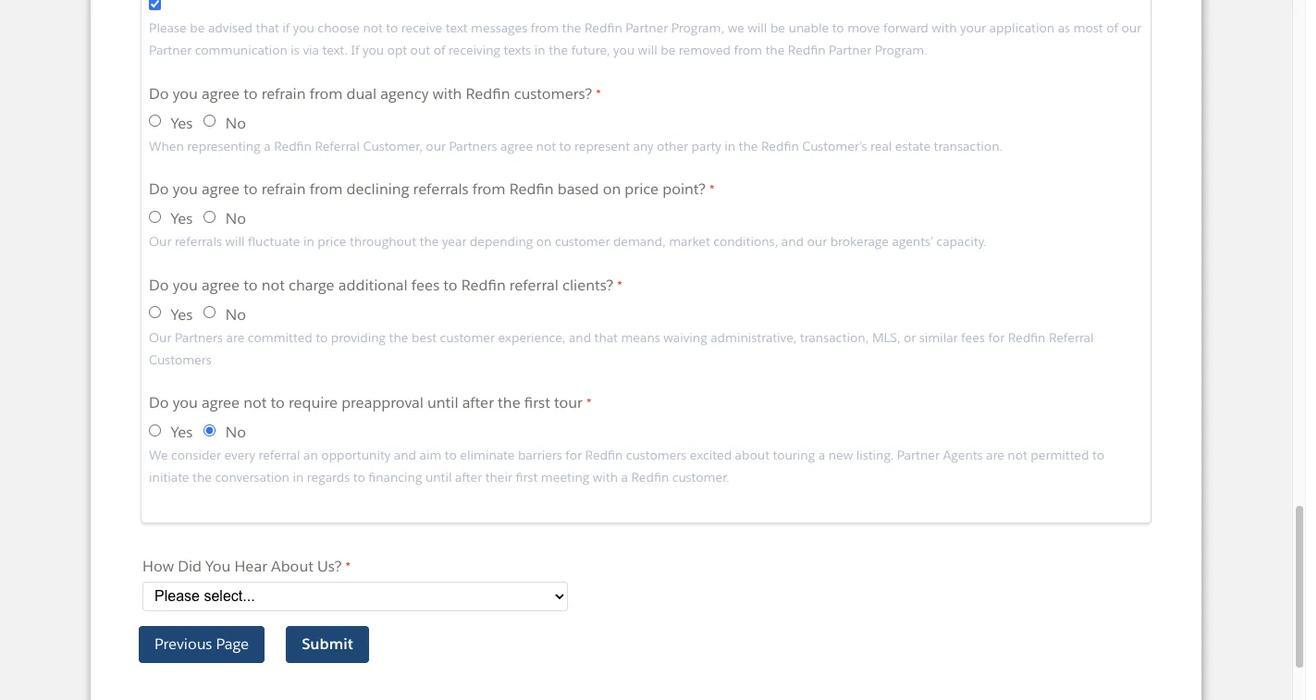 Task type: vqa. For each thing, say whether or not it's contained in the screenshot.


Task type: locate. For each thing, give the bounding box(es) containing it.
1 horizontal spatial on
[[603, 180, 621, 199]]

0 vertical spatial fees
[[411, 276, 440, 295]]

0 vertical spatial partners
[[449, 138, 497, 154]]

experience,
[[498, 330, 566, 346]]

Yes radio
[[149, 115, 161, 127]]

with right 'agency'
[[432, 84, 462, 103]]

1 refrain from the top
[[261, 84, 306, 103]]

in down an
[[293, 470, 304, 486]]

no for do you agree not to require preapproval until after the first tour
[[225, 423, 246, 442]]

yes radio for do you agree not to require preapproval until after the first tour
[[149, 424, 161, 436]]

will
[[748, 21, 767, 36], [638, 43, 657, 58], [225, 234, 245, 250]]

1 vertical spatial no radio
[[204, 211, 216, 223]]

0 vertical spatial our
[[149, 234, 172, 250]]

referral inside option group
[[510, 276, 559, 295]]

yes down when
[[171, 209, 193, 229]]

to left 'providing'
[[316, 330, 328, 346]]

redfin inside our partners are committed to providing the best customer experience, and that means waiving administrative, transaction, mls, or similar  fees for redfin referral customers
[[1008, 330, 1046, 346]]

mls,
[[872, 330, 900, 346]]

the left best
[[389, 330, 408, 346]]

0 horizontal spatial on
[[536, 234, 552, 250]]

No radio
[[204, 306, 216, 318], [204, 424, 216, 436]]

2 horizontal spatial a
[[818, 448, 825, 464]]

1 vertical spatial referrals
[[175, 234, 222, 250]]

do up "customers" on the left of the page
[[149, 276, 169, 295]]

declining
[[346, 180, 409, 199]]

yes up consider
[[171, 423, 193, 442]]

no radio for do you agree to refrain from declining referrals from redfin based on price point?
[[204, 211, 216, 223]]

that
[[256, 21, 279, 36], [594, 330, 618, 346]]

administrative,
[[711, 330, 797, 346]]

2 vertical spatial yes radio
[[149, 424, 161, 436]]

do up yes option
[[149, 84, 169, 103]]

0 vertical spatial yes radio
[[149, 211, 161, 223]]

1 vertical spatial referral
[[1049, 330, 1094, 346]]

0 vertical spatial and
[[781, 234, 804, 250]]

after
[[462, 394, 494, 413], [455, 470, 482, 486]]

do you agree not to require preapproval until after the first tour option group
[[142, 389, 1151, 493]]

for right similar
[[988, 330, 1005, 346]]

customer right best
[[440, 330, 495, 346]]

partner right listing.
[[897, 448, 940, 464]]

1 vertical spatial will
[[638, 43, 657, 58]]

no radio up "customers" on the left of the page
[[204, 306, 216, 318]]

1 vertical spatial for
[[565, 448, 582, 464]]

on right based
[[603, 180, 621, 199]]

4 no from the top
[[225, 423, 246, 442]]

customer up clients?
[[555, 234, 610, 250]]

0 vertical spatial will
[[748, 21, 767, 36]]

2 horizontal spatial our
[[1121, 21, 1141, 36]]

yes radio down when
[[149, 211, 161, 223]]

to down fluctuate
[[243, 276, 258, 295]]

1 vertical spatial on
[[536, 234, 552, 250]]

3 no from the top
[[225, 305, 246, 324]]

do down "customers" on the left of the page
[[149, 394, 169, 413]]

no radio up representing
[[204, 115, 216, 127]]

0 horizontal spatial customer
[[440, 330, 495, 346]]

1 vertical spatial no radio
[[204, 424, 216, 436]]

be left removed
[[661, 43, 676, 58]]

yes radio inside the do you agree to not charge additional fees to redfin referral clients? option group
[[149, 306, 161, 318]]

after down eliminate at the left bottom of page
[[455, 470, 482, 486]]

a down customers
[[621, 470, 628, 486]]

to right aim
[[445, 448, 457, 464]]

do for do you agree to refrain from dual agency with redfin customers?
[[149, 84, 169, 103]]

not down the customers?
[[536, 138, 556, 154]]

conditions,
[[713, 234, 778, 250]]

0 horizontal spatial fees
[[411, 276, 440, 295]]

1 vertical spatial are
[[986, 448, 1004, 464]]

1 no radio from the top
[[204, 115, 216, 127]]

1 no from the top
[[225, 113, 246, 133]]

a
[[264, 138, 271, 154], [818, 448, 825, 464], [621, 470, 628, 486]]

to right permitted
[[1092, 448, 1104, 464]]

clients?
[[562, 276, 614, 295]]

1 horizontal spatial and
[[569, 330, 591, 346]]

the left future,
[[549, 43, 568, 58]]

in inside we consider every referral an opportunity and aim to eliminate barriers for redfin customers excited about touring a new listing. partner agents are not permitted to initiate the conversation in regards to financing until after their first meeting with a redfin customer.
[[293, 470, 304, 486]]

agree for do you agree to refrain from declining referrals from redfin based on price point?
[[202, 180, 240, 199]]

2 horizontal spatial and
[[781, 234, 804, 250]]

0 horizontal spatial are
[[226, 330, 244, 346]]

that left means
[[594, 330, 618, 346]]

0 horizontal spatial will
[[225, 234, 245, 250]]

1 vertical spatial refrain
[[261, 180, 306, 199]]

do down when
[[149, 180, 169, 199]]

on right depending at the left top of page
[[536, 234, 552, 250]]

1 horizontal spatial partners
[[449, 138, 497, 154]]

brokerage
[[830, 234, 889, 250]]

1 vertical spatial after
[[455, 470, 482, 486]]

waiving
[[663, 330, 707, 346]]

customer.
[[672, 470, 730, 486]]

yes radio inside do you agree not to require preapproval until after the first tour option group
[[149, 424, 161, 436]]

with inside we consider every referral an opportunity and aim to eliminate barriers for redfin customers excited about touring a new listing. partner agents are not permitted to initiate the conversation in regards to financing until after their first meeting with a redfin customer.
[[593, 470, 618, 486]]

1 vertical spatial our
[[149, 330, 172, 346]]

and up financing
[[394, 448, 416, 464]]

3 yes from the top
[[171, 305, 193, 324]]

0 horizontal spatial partners
[[175, 330, 223, 346]]

from
[[531, 21, 559, 36], [734, 43, 762, 58], [310, 84, 343, 103], [310, 180, 343, 199], [472, 180, 506, 199]]

for inside we consider every referral an opportunity and aim to eliminate barriers for redfin customers excited about touring a new listing. partner agents are not permitted to initiate the conversation in regards to financing until after their first meeting with a redfin customer.
[[565, 448, 582, 464]]

with left 'your' in the top of the page
[[932, 21, 957, 36]]

opportunity
[[321, 448, 391, 464]]

as
[[1058, 21, 1070, 36]]

0 horizontal spatial and
[[394, 448, 416, 464]]

0 vertical spatial price
[[625, 180, 659, 199]]

1 vertical spatial price
[[318, 234, 346, 250]]

in right the texts
[[534, 43, 545, 58]]

0 vertical spatial referrals
[[413, 180, 469, 199]]

with inside option group
[[432, 84, 462, 103]]

via
[[303, 43, 319, 58]]

redfin right similar
[[1008, 330, 1046, 346]]

from up the texts
[[531, 21, 559, 36]]

of right "most"
[[1106, 21, 1118, 36]]

1 vertical spatial referral
[[259, 448, 300, 464]]

redfin down receiving
[[466, 84, 510, 103]]

that inside please be advised that if you choose not to receive text messages from the redfin partner program, we will be unable to move forward with your application as most of our partner communication is via text. if you opt out of receiving texts in the future, you will be removed from the redfin partner program.
[[256, 21, 279, 36]]

not left charge
[[261, 276, 285, 295]]

you
[[205, 557, 231, 576]]

agree down the communication
[[202, 84, 240, 103]]

with right meeting
[[593, 470, 618, 486]]

will left fluctuate
[[225, 234, 245, 250]]

the down consider
[[192, 470, 212, 486]]

yes inside do you agree not to require preapproval until after the first tour option group
[[171, 423, 193, 442]]

agree
[[202, 84, 240, 103], [500, 138, 533, 154], [202, 180, 240, 199], [202, 276, 240, 295], [202, 394, 240, 413]]

1 yes from the top
[[171, 113, 193, 133]]

form
[[135, 0, 1157, 674]]

4 do from the top
[[149, 394, 169, 413]]

3 do from the top
[[149, 276, 169, 295]]

market
[[669, 234, 710, 250]]

agree down the customers?
[[500, 138, 533, 154]]

initiate
[[149, 470, 189, 486]]

unable
[[789, 21, 829, 36]]

1 vertical spatial first
[[516, 470, 538, 486]]

be left unable
[[770, 21, 785, 36]]

1 vertical spatial fees
[[961, 330, 985, 346]]

not inside we consider every referral an opportunity and aim to eliminate barriers for redfin customers excited about touring a new listing. partner agents are not permitted to initiate the conversation in regards to financing until after their first meeting with a redfin customer.
[[1008, 448, 1027, 464]]

2 our from the top
[[149, 330, 172, 346]]

customer
[[555, 234, 610, 250], [440, 330, 495, 346]]

0 vertical spatial no radio
[[204, 115, 216, 127]]

agree up every
[[202, 394, 240, 413]]

0 horizontal spatial price
[[318, 234, 346, 250]]

yes radio inside do you agree to refrain from declining referrals from redfin based on price point? option group
[[149, 211, 161, 223]]

1 our from the top
[[149, 234, 172, 250]]

yes
[[171, 113, 193, 133], [171, 209, 193, 229], [171, 305, 193, 324], [171, 423, 193, 442]]

1 horizontal spatial are
[[986, 448, 1004, 464]]

1 vertical spatial yes radio
[[149, 306, 161, 318]]

no radio down representing
[[204, 211, 216, 223]]

yes inside do you agree to refrain from declining referrals from redfin based on price point? option group
[[171, 209, 193, 229]]

do for do you agree not to require preapproval until after the first tour
[[149, 394, 169, 413]]

listing.
[[856, 448, 894, 464]]

1 horizontal spatial customer
[[555, 234, 610, 250]]

0 horizontal spatial our
[[426, 138, 446, 154]]

1 horizontal spatial that
[[594, 330, 618, 346]]

1 vertical spatial of
[[433, 43, 445, 58]]

1 horizontal spatial referral
[[1049, 330, 1094, 346]]

our
[[1121, 21, 1141, 36], [426, 138, 446, 154], [807, 234, 827, 250]]

yes radio for do you agree to refrain from declining referrals from redfin based on price point?
[[149, 211, 161, 223]]

for up meeting
[[565, 448, 582, 464]]

refrain for dual
[[261, 84, 306, 103]]

advised
[[208, 21, 253, 36]]

a left the new
[[818, 448, 825, 464]]

and right conditions,
[[781, 234, 804, 250]]

based
[[558, 180, 599, 199]]

of right out
[[433, 43, 445, 58]]

0 horizontal spatial that
[[256, 21, 279, 36]]

2 horizontal spatial with
[[932, 21, 957, 36]]

require
[[289, 394, 338, 413]]

1 do from the top
[[149, 84, 169, 103]]

no radio inside do you agree to refrain from declining referrals from redfin based on price point? option group
[[204, 211, 216, 223]]

0 vertical spatial referral
[[315, 138, 360, 154]]

0 vertical spatial refrain
[[261, 84, 306, 103]]

1 vertical spatial until
[[425, 470, 452, 486]]

0 vertical spatial a
[[264, 138, 271, 154]]

yes inside the do you agree to refrain from dual agency with redfin customers? option group
[[171, 113, 193, 133]]

on
[[603, 180, 621, 199], [536, 234, 552, 250]]

our inside do you agree to refrain from declining referrals from redfin based on price point? option group
[[149, 234, 172, 250]]

2 horizontal spatial be
[[770, 21, 785, 36]]

0 horizontal spatial referral
[[315, 138, 360, 154]]

yes for do you agree not to require preapproval until after the first tour
[[171, 423, 193, 442]]

1 yes radio from the top
[[149, 211, 161, 223]]

0 vertical spatial are
[[226, 330, 244, 346]]

1 horizontal spatial be
[[661, 43, 676, 58]]

yes inside the do you agree to not charge additional fees to redfin referral clients? option group
[[171, 305, 193, 324]]

0 vertical spatial with
[[932, 21, 957, 36]]

future,
[[571, 43, 610, 58]]

until inside we consider every referral an opportunity and aim to eliminate barriers for redfin customers excited about touring a new listing. partner agents are not permitted to initiate the conversation in regards to financing until after their first meeting with a redfin customer.
[[425, 470, 452, 486]]

you right if
[[363, 43, 384, 58]]

after up eliminate at the left bottom of page
[[462, 394, 494, 413]]

be right please
[[190, 21, 205, 36]]

and right experience,
[[569, 330, 591, 346]]

if
[[351, 43, 359, 58]]

0 vertical spatial referral
[[510, 276, 559, 295]]

until up aim
[[427, 394, 458, 413]]

referral left an
[[259, 448, 300, 464]]

refrain
[[261, 84, 306, 103], [261, 180, 306, 199]]

Yes radio
[[149, 211, 161, 223], [149, 306, 161, 318], [149, 424, 161, 436]]

in right fluctuate
[[303, 234, 314, 250]]

2 no radio from the top
[[204, 211, 216, 223]]

form containing do you agree to refrain from dual agency with redfin customers?
[[135, 0, 1157, 674]]

not left permitted
[[1008, 448, 1027, 464]]

not right the choose
[[363, 21, 383, 36]]

our left brokerage
[[807, 234, 827, 250]]

first
[[524, 394, 550, 413], [516, 470, 538, 486]]

2 vertical spatial with
[[593, 470, 618, 486]]

no radio up consider
[[204, 424, 216, 436]]

do you agree to not charge additional fees to redfin referral clients?
[[149, 276, 614, 295]]

not inside the do you agree to refrain from dual agency with redfin customers? option group
[[536, 138, 556, 154]]

best
[[412, 330, 437, 346]]

2 vertical spatial a
[[621, 470, 628, 486]]

hear
[[235, 557, 267, 576]]

No radio
[[204, 115, 216, 127], [204, 211, 216, 223]]

referral
[[315, 138, 360, 154], [1049, 330, 1094, 346]]

to left represent
[[559, 138, 571, 154]]

1 vertical spatial with
[[432, 84, 462, 103]]

not
[[363, 21, 383, 36], [536, 138, 556, 154], [261, 276, 285, 295], [243, 394, 267, 413], [1008, 448, 1027, 464]]

do for do you agree to not charge additional fees to redfin referral clients?
[[149, 276, 169, 295]]

the
[[562, 21, 581, 36], [549, 43, 568, 58], [765, 43, 785, 58], [739, 138, 758, 154], [420, 234, 439, 250], [389, 330, 408, 346], [498, 394, 520, 413], [192, 470, 212, 486]]

new
[[828, 448, 853, 464]]

agree down representing
[[202, 180, 240, 199]]

price
[[625, 180, 659, 199], [318, 234, 346, 250]]

partner left program,
[[626, 21, 668, 36]]

tour
[[554, 394, 583, 413]]

2 refrain from the top
[[261, 180, 306, 199]]

0 horizontal spatial be
[[190, 21, 205, 36]]

0 vertical spatial our
[[1121, 21, 1141, 36]]

referral up experience,
[[510, 276, 559, 295]]

partner
[[626, 21, 668, 36], [149, 43, 192, 58], [829, 43, 872, 58], [897, 448, 940, 464]]

about
[[271, 557, 314, 576]]

you down "customers" on the left of the page
[[173, 394, 198, 413]]

2 no from the top
[[225, 209, 246, 229]]

0 horizontal spatial a
[[264, 138, 271, 154]]

2 no radio from the top
[[204, 424, 216, 436]]

1 no radio from the top
[[204, 306, 216, 318]]

price left point? at the top right of page
[[625, 180, 659, 199]]

1 vertical spatial customer
[[440, 330, 495, 346]]

0 horizontal spatial referral
[[259, 448, 300, 464]]

depending
[[470, 234, 533, 250]]

customer inside our partners are committed to providing the best customer experience, and that means waiving administrative, transaction, mls, or similar  fees for redfin referral customers
[[440, 330, 495, 346]]

0 horizontal spatial for
[[565, 448, 582, 464]]

0 vertical spatial that
[[256, 21, 279, 36]]

0 horizontal spatial with
[[432, 84, 462, 103]]

3 yes radio from the top
[[149, 424, 161, 436]]

agency
[[380, 84, 429, 103]]

consider
[[171, 448, 221, 464]]

of
[[1106, 21, 1118, 36], [433, 43, 445, 58]]

yes right yes option
[[171, 113, 193, 133]]

None button
[[139, 626, 265, 663]]

1 horizontal spatial our
[[807, 234, 827, 250]]

our inside our partners are committed to providing the best customer experience, and that means waiving administrative, transaction, mls, or similar  fees for redfin referral customers
[[149, 330, 172, 346]]

are inside we consider every referral an opportunity and aim to eliminate barriers for redfin customers excited about touring a new listing. partner agents are not permitted to initiate the conversation in regards to financing until after their first meeting with a redfin customer.
[[986, 448, 1004, 464]]

1 vertical spatial that
[[594, 330, 618, 346]]

None submit
[[286, 626, 369, 663]]

refrain down is
[[261, 84, 306, 103]]

0 vertical spatial of
[[1106, 21, 1118, 36]]

receiving
[[448, 43, 500, 58]]

no inside do you agree to refrain from declining referrals from redfin based on price point? option group
[[225, 209, 246, 229]]

None checkbox
[[149, 0, 161, 10]]

first left 'tour'
[[524, 394, 550, 413]]

first down barriers
[[516, 470, 538, 486]]

no for do you agree to refrain from dual agency with redfin customers?
[[225, 113, 246, 133]]

to
[[386, 21, 398, 36], [832, 21, 844, 36], [243, 84, 258, 103], [559, 138, 571, 154], [243, 180, 258, 199], [243, 276, 258, 295], [443, 276, 458, 295], [316, 330, 328, 346], [271, 394, 285, 413], [445, 448, 457, 464], [1092, 448, 1104, 464], [353, 470, 365, 486]]

do you agree to refrain from declining referrals from redfin based on price point? option group
[[142, 175, 994, 257]]

0 vertical spatial customer
[[555, 234, 610, 250]]

1 vertical spatial our
[[426, 138, 446, 154]]

2 yes from the top
[[171, 209, 193, 229]]

permitted
[[1031, 448, 1089, 464]]

our inside the do you agree to refrain from dual agency with redfin customers? option group
[[426, 138, 446, 154]]

0 vertical spatial for
[[988, 330, 1005, 346]]

committed
[[248, 330, 312, 346]]

2 vertical spatial will
[[225, 234, 245, 250]]

from up depending at the left top of page
[[472, 180, 506, 199]]

2 vertical spatial and
[[394, 448, 416, 464]]

2 yes radio from the top
[[149, 306, 161, 318]]

yes radio up we
[[149, 424, 161, 436]]

yes up "customers" on the left of the page
[[171, 305, 193, 324]]

our right customer,
[[426, 138, 446, 154]]

1 horizontal spatial for
[[988, 330, 1005, 346]]

move
[[847, 21, 880, 36]]

1 vertical spatial and
[[569, 330, 591, 346]]

application
[[989, 21, 1055, 36]]

referrals
[[413, 180, 469, 199], [175, 234, 222, 250]]

capacity.
[[936, 234, 987, 250]]

0 vertical spatial no radio
[[204, 306, 216, 318]]

agree up "customers" on the left of the page
[[202, 276, 240, 295]]

1 vertical spatial partners
[[175, 330, 223, 346]]

partner inside we consider every referral an opportunity and aim to eliminate barriers for redfin customers excited about touring a new listing. partner agents are not permitted to initiate the conversation in regards to financing until after their first meeting with a redfin customer.
[[897, 448, 940, 464]]

0 horizontal spatial referrals
[[175, 234, 222, 250]]

2 vertical spatial our
[[807, 234, 827, 250]]

party
[[691, 138, 721, 154]]

that left "if"
[[256, 21, 279, 36]]

1 horizontal spatial with
[[593, 470, 618, 486]]

are inside our partners are committed to providing the best customer experience, and that means waiving administrative, transaction, mls, or similar  fees for redfin referral customers
[[226, 330, 244, 346]]

no inside the do you agree to refrain from dual agency with redfin customers? option group
[[225, 113, 246, 133]]

referrals left fluctuate
[[175, 234, 222, 250]]

4 yes from the top
[[171, 423, 193, 442]]

2 do from the top
[[149, 180, 169, 199]]

1 horizontal spatial referral
[[510, 276, 559, 295]]

1 horizontal spatial fees
[[961, 330, 985, 346]]

referrals up year
[[413, 180, 469, 199]]

text
[[446, 21, 468, 36]]

referral
[[510, 276, 559, 295], [259, 448, 300, 464]]

no for do you agree to not charge additional fees to redfin referral clients?
[[225, 305, 246, 324]]

the inside we consider every referral an opportunity and aim to eliminate barriers for redfin customers excited about touring a new listing. partner agents are not permitted to initiate the conversation in regards to financing until after their first meeting with a redfin customer.
[[192, 470, 212, 486]]

will right future,
[[638, 43, 657, 58]]



Task type: describe. For each thing, give the bounding box(es) containing it.
do you agree not to require preapproval until after the first tour
[[149, 394, 583, 413]]

barriers
[[518, 448, 562, 464]]

not up every
[[243, 394, 267, 413]]

how
[[143, 557, 174, 576]]

point?
[[662, 180, 706, 199]]

agree for do you agree to refrain from dual agency with redfin customers?
[[202, 84, 240, 103]]

the inside our partners are committed to providing the best customer experience, and that means waiving administrative, transaction, mls, or similar  fees for redfin referral customers
[[389, 330, 408, 346]]

any
[[633, 138, 653, 154]]

text.
[[322, 43, 348, 58]]

to down the communication
[[243, 84, 258, 103]]

customers?
[[514, 84, 592, 103]]

customers
[[149, 352, 212, 368]]

excited
[[690, 448, 732, 464]]

us?
[[317, 557, 342, 576]]

redfin down depending at the left top of page
[[461, 276, 506, 295]]

0 vertical spatial first
[[524, 394, 550, 413]]

after inside we consider every referral an opportunity and aim to eliminate barriers for redfin customers excited about touring a new listing. partner agents are not permitted to initiate the conversation in regards to financing until after their first meeting with a redfin customer.
[[455, 470, 482, 486]]

partner down move
[[829, 43, 872, 58]]

how did you hear about us?
[[143, 557, 342, 576]]

no radio for do you agree to refrain from dual agency with redfin customers?
[[204, 115, 216, 127]]

we
[[728, 21, 744, 36]]

fees inside our partners are committed to providing the best customer experience, and that means waiving administrative, transaction, mls, or similar  fees for redfin referral customers
[[961, 330, 985, 346]]

texts
[[504, 43, 531, 58]]

you up "customers" on the left of the page
[[173, 276, 198, 295]]

will inside do you agree to refrain from declining referrals from redfin based on price point? option group
[[225, 234, 245, 250]]

do you agree to refrain from declining referrals from redfin based on price point?
[[149, 180, 706, 199]]

if
[[282, 21, 290, 36]]

agree for do you agree to not charge additional fees to redfin referral clients?
[[202, 276, 240, 295]]

messages
[[471, 21, 527, 36]]

the up future,
[[562, 21, 581, 36]]

an
[[303, 448, 318, 464]]

when
[[149, 138, 184, 154]]

do for do you agree to refrain from declining referrals from redfin based on price point?
[[149, 180, 169, 199]]

customers
[[626, 448, 687, 464]]

out
[[410, 43, 430, 58]]

dual
[[346, 84, 377, 103]]

when representing a redfin referral customer, our partners agree not to represent any other party in the redfin customer's real estate transaction.
[[149, 138, 1003, 154]]

fluctuate
[[248, 234, 300, 250]]

do you agree to refrain from dual agency with redfin customers? option group
[[142, 79, 1010, 161]]

our inside do you agree to refrain from declining referrals from redfin based on price point? option group
[[807, 234, 827, 250]]

agents'
[[892, 234, 933, 250]]

eliminate
[[460, 448, 515, 464]]

to down representing
[[243, 180, 258, 199]]

our for do you agree to refrain from declining referrals from redfin based on price point?
[[149, 234, 172, 250]]

opt
[[387, 43, 407, 58]]

to left require
[[271, 394, 285, 413]]

customer's
[[802, 138, 867, 154]]

most
[[1074, 21, 1103, 36]]

from left dual
[[310, 84, 343, 103]]

referral inside our partners are committed to providing the best customer experience, and that means waiving administrative, transaction, mls, or similar  fees for redfin referral customers
[[1049, 330, 1094, 346]]

transaction,
[[800, 330, 869, 346]]

year
[[442, 234, 467, 250]]

forward
[[883, 21, 929, 36]]

with inside please be advised that if you choose not to receive text messages from the redfin partner program, we will be unable to move forward with your application as most of our partner communication is via text. if you opt out of receiving texts in the future, you will be removed from the redfin partner program.
[[932, 21, 957, 36]]

program.
[[875, 43, 928, 58]]

to down opportunity
[[353, 470, 365, 486]]

0 vertical spatial until
[[427, 394, 458, 413]]

1 vertical spatial a
[[818, 448, 825, 464]]

yes for do you agree to refrain from dual agency with redfin customers?
[[171, 113, 193, 133]]

similar
[[919, 330, 958, 346]]

redfin left based
[[509, 180, 554, 199]]

partner down please
[[149, 43, 192, 58]]

first inside we consider every referral an opportunity and aim to eliminate barriers for redfin customers excited about touring a new listing. partner agents are not permitted to initiate the conversation in regards to financing until after their first meeting with a redfin customer.
[[516, 470, 538, 486]]

from left declining on the left top of page
[[310, 180, 343, 199]]

transaction.
[[934, 138, 1003, 154]]

touring
[[773, 448, 815, 464]]

partners inside our partners are committed to providing the best customer experience, and that means waiving administrative, transaction, mls, or similar  fees for redfin referral customers
[[175, 330, 223, 346]]

0 vertical spatial after
[[462, 394, 494, 413]]

you right "if"
[[293, 21, 314, 36]]

or
[[904, 330, 916, 346]]

redfin up meeting
[[585, 448, 623, 464]]

represent
[[574, 138, 630, 154]]

we consider every referral an opportunity and aim to eliminate barriers for redfin customers excited about touring a new listing. partner agents are not permitted to initiate the conversation in regards to financing until after their first meeting with a redfin customer.
[[149, 448, 1104, 486]]

1 horizontal spatial will
[[638, 43, 657, 58]]

is
[[291, 43, 300, 58]]

meeting
[[541, 470, 589, 486]]

our inside please be advised that if you choose not to receive text messages from the redfin partner program, we will be unable to move forward with your application as most of our partner communication is via text. if you opt out of receiving texts in the future, you will be removed from the redfin partner program.
[[1121, 21, 1141, 36]]

throughout
[[350, 234, 416, 250]]

redfin right representing
[[274, 138, 312, 154]]

redfin left customer's
[[761, 138, 799, 154]]

2 horizontal spatial will
[[748, 21, 767, 36]]

please be advised that if you choose not to receive text messages from the redfin partner program, we will be unable to move forward with your application as most of our partner communication is via text. if you opt out of receiving texts in the future, you will be removed from the redfin partner program.
[[149, 21, 1141, 58]]

choose
[[318, 21, 360, 36]]

communication
[[195, 43, 288, 58]]

redfin down unable
[[788, 43, 826, 58]]

and inside our partners are committed to providing the best customer experience, and that means waiving administrative, transaction, mls, or similar  fees for redfin referral customers
[[569, 330, 591, 346]]

about
[[735, 448, 770, 464]]

you right future,
[[613, 43, 635, 58]]

that inside our partners are committed to providing the best customer experience, and that means waiving administrative, transaction, mls, or similar  fees for redfin referral customers
[[594, 330, 618, 346]]

your
[[960, 21, 986, 36]]

referral inside the do you agree to refrain from dual agency with redfin customers? option group
[[315, 138, 360, 154]]

0 vertical spatial on
[[603, 180, 621, 199]]

do you agree to refrain from dual agency with redfin customers?
[[149, 84, 592, 103]]

you up when
[[173, 84, 198, 103]]

our partners are committed to providing the best customer experience, and that means waiving administrative, transaction, mls, or similar  fees for redfin referral customers
[[149, 330, 1094, 368]]

0 horizontal spatial of
[[433, 43, 445, 58]]

to up opt
[[386, 21, 398, 36]]

real
[[870, 138, 892, 154]]

the inside do you agree to refrain from declining referrals from redfin based on price point? option group
[[420, 234, 439, 250]]

yes for do you agree to not charge additional fees to redfin referral clients?
[[171, 305, 193, 324]]

regards
[[307, 470, 350, 486]]

program,
[[671, 21, 724, 36]]

customer inside do you agree to refrain from declining referrals from redfin based on price point? option group
[[555, 234, 610, 250]]

no radio for not
[[204, 424, 216, 436]]

financing
[[368, 470, 422, 486]]

estate
[[895, 138, 931, 154]]

partners inside the do you agree to refrain from dual agency with redfin customers? option group
[[449, 138, 497, 154]]

removed
[[679, 43, 731, 58]]

redfin up future,
[[585, 21, 622, 36]]

do you agree to not charge additional fees to redfin referral clients? option group
[[142, 271, 1151, 375]]

providing
[[331, 330, 386, 346]]

yes for do you agree to refrain from declining referrals from redfin based on price point?
[[171, 209, 193, 229]]

not inside please be advised that if you choose not to receive text messages from the redfin partner program, we will be unable to move forward with your application as most of our partner communication is via text. if you opt out of receiving texts in the future, you will be removed from the redfin partner program.
[[363, 21, 383, 36]]

in right party
[[724, 138, 735, 154]]

additional
[[338, 276, 408, 295]]

our for do you agree to not charge additional fees to redfin referral clients?
[[149, 330, 172, 346]]

receive
[[401, 21, 442, 36]]

yes radio for do you agree to not charge additional fees to redfin referral clients?
[[149, 306, 161, 318]]

the right removed
[[765, 43, 785, 58]]

for inside our partners are committed to providing the best customer experience, and that means waiving administrative, transaction, mls, or similar  fees for redfin referral customers
[[988, 330, 1005, 346]]

refrain for declining
[[261, 180, 306, 199]]

no radio for to
[[204, 306, 216, 318]]

to inside our partners are committed to providing the best customer experience, and that means waiving administrative, transaction, mls, or similar  fees for redfin referral customers
[[316, 330, 328, 346]]

agree for do you agree not to require preapproval until after the first tour
[[202, 394, 240, 413]]

aim
[[419, 448, 442, 464]]

demand,
[[613, 234, 666, 250]]

conversation
[[215, 470, 289, 486]]

in inside please be advised that if you choose not to receive text messages from the redfin partner program, we will be unable to move forward with your application as most of our partner communication is via text. if you opt out of receiving texts in the future, you will be removed from the redfin partner program.
[[534, 43, 545, 58]]

no for do you agree to refrain from declining referrals from redfin based on price point?
[[225, 209, 246, 229]]

other
[[657, 138, 688, 154]]

preapproval
[[341, 394, 424, 413]]

to left move
[[832, 21, 844, 36]]

the right party
[[739, 138, 758, 154]]

1 horizontal spatial price
[[625, 180, 659, 199]]

and inside we consider every referral an opportunity and aim to eliminate barriers for redfin customers excited about touring a new listing. partner agents are not permitted to initiate the conversation in regards to financing until after their first meeting with a redfin customer.
[[394, 448, 416, 464]]

charge
[[289, 276, 335, 295]]

1 horizontal spatial referrals
[[413, 180, 469, 199]]

customer,
[[363, 138, 423, 154]]

from down "we"
[[734, 43, 762, 58]]

to down year
[[443, 276, 458, 295]]

1 horizontal spatial a
[[621, 470, 628, 486]]

the up eliminate at the left bottom of page
[[498, 394, 520, 413]]

means
[[621, 330, 660, 346]]

did
[[178, 557, 202, 576]]

referral inside we consider every referral an opportunity and aim to eliminate barriers for redfin customers excited about touring a new listing. partner agents are not permitted to initiate the conversation in regards to financing until after their first meeting with a redfin customer.
[[259, 448, 300, 464]]

redfin down customers
[[631, 470, 669, 486]]

agents
[[943, 448, 983, 464]]

1 horizontal spatial of
[[1106, 21, 1118, 36]]

we
[[149, 448, 168, 464]]

our referrals will fluctuate in price throughout the year depending on customer demand, market conditions, and our brokerage agents' capacity.
[[149, 234, 987, 250]]

you down when
[[173, 180, 198, 199]]

their
[[485, 470, 512, 486]]

and inside do you agree to refrain from declining referrals from redfin based on price point? option group
[[781, 234, 804, 250]]

every
[[224, 448, 255, 464]]



